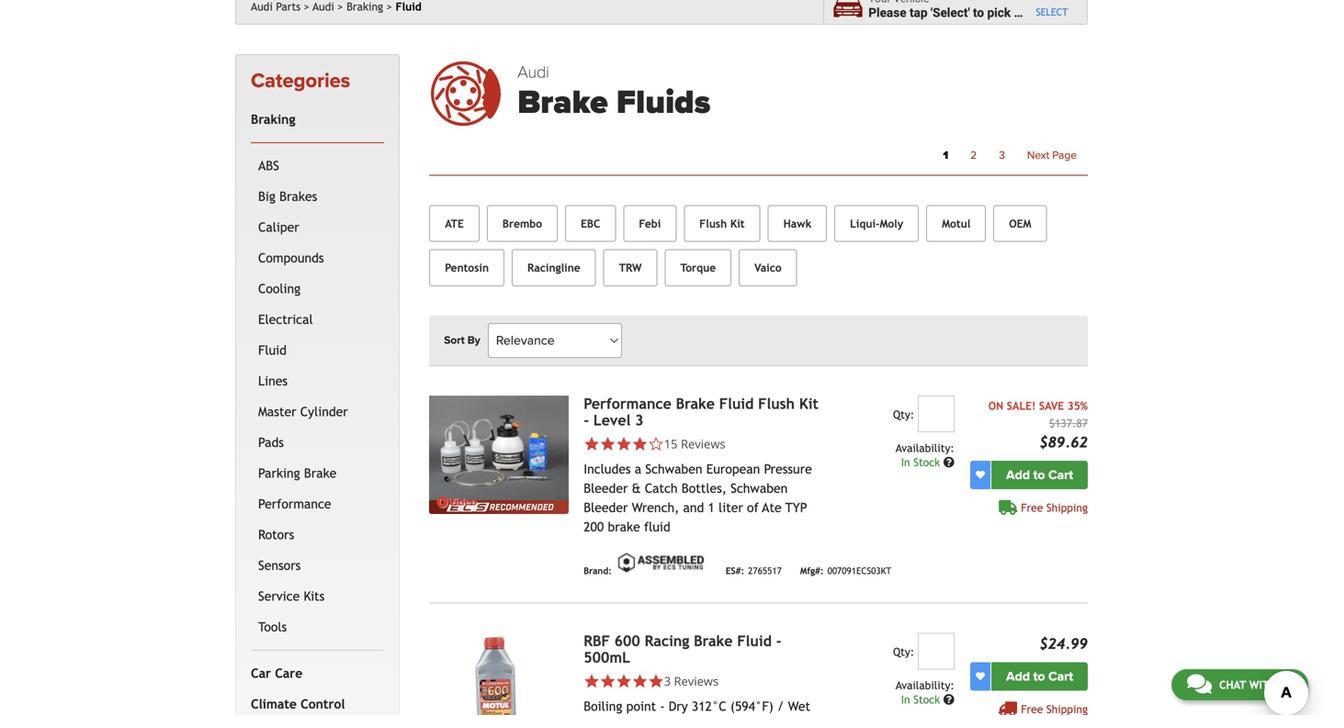 Task type: describe. For each thing, give the bounding box(es) containing it.
ate
[[445, 217, 464, 230]]

fluid inside rbf 600 racing brake fluid - 500ml
[[737, 633, 772, 650]]

categories
[[251, 69, 350, 93]]

braking for bottom braking link
[[251, 112, 295, 127]]

stock for first question circle image
[[914, 456, 940, 469]]

next
[[1027, 149, 1050, 162]]

climate control link
[[247, 690, 381, 716]]

abs
[[258, 158, 279, 173]]

free shipping
[[1021, 502, 1088, 514]]

big brakes
[[258, 189, 317, 204]]

2 link
[[960, 144, 988, 168]]

next page
[[1027, 149, 1077, 162]]

&
[[632, 481, 641, 496]]

tools
[[258, 620, 287, 635]]

1 horizontal spatial audi
[[313, 0, 334, 13]]

fluid link
[[255, 335, 381, 366]]

point
[[626, 700, 656, 714]]

wrench,
[[632, 501, 679, 515]]

hawk link
[[768, 206, 827, 242]]

0 vertical spatial to
[[973, 6, 984, 20]]

pentosin
[[445, 261, 489, 274]]

reviews for 3 reviews
[[674, 673, 719, 690]]

star image down 500ml
[[616, 674, 632, 690]]

liqui-moly
[[850, 217, 904, 230]]

star image up point in the bottom of the page
[[648, 674, 664, 690]]

1 in from the top
[[901, 456, 910, 469]]

2 in from the top
[[901, 694, 910, 707]]

es#:
[[726, 566, 745, 577]]

0 vertical spatial schwaben
[[645, 462, 703, 477]]

performance brake fluid flush kit - level 3
[[584, 395, 819, 429]]

audi for brake
[[518, 63, 549, 82]]

level
[[594, 412, 631, 429]]

vehicle
[[1024, 6, 1064, 20]]

audi parts
[[251, 0, 301, 13]]

electrical
[[258, 312, 313, 327]]

brembo link
[[487, 206, 558, 242]]

oem
[[1009, 217, 1032, 230]]

by
[[468, 334, 481, 347]]

liqui-
[[850, 217, 880, 230]]

2 availability: from the top
[[896, 679, 955, 692]]

star image down "level"
[[600, 436, 616, 452]]

motul link
[[927, 206, 986, 242]]

vaico
[[755, 261, 782, 274]]

comments image
[[1187, 674, 1212, 696]]

boiling
[[584, 700, 623, 714]]

parking brake
[[258, 466, 337, 481]]

1 vertical spatial braking link
[[247, 104, 381, 135]]

qty: for second question circle image from the top
[[893, 646, 915, 659]]

chat with us link
[[1172, 670, 1309, 701]]

audi for parts
[[251, 0, 273, 13]]

kits
[[304, 589, 325, 604]]

please tap 'select' to pick a vehicle
[[869, 6, 1064, 20]]

category navigation element
[[235, 54, 400, 716]]

cart for add to wish list icon on the right bottom of page add to cart button
[[1049, 669, 1073, 685]]

rbf
[[584, 633, 610, 650]]

racingline
[[528, 261, 581, 274]]

brake for performance brake fluid flush kit - level 3
[[676, 395, 715, 412]]

fluid
[[644, 520, 671, 535]]

15 reviews
[[664, 436, 726, 452]]

select
[[1036, 6, 1068, 18]]

service
[[258, 589, 300, 604]]

to for add to wish list icon on the right bottom of page add to cart button
[[1034, 669, 1045, 685]]

chat with us
[[1219, 679, 1293, 692]]

fluid right the audi "link"
[[396, 0, 422, 13]]

sale!
[[1007, 400, 1036, 412]]

15
[[664, 436, 678, 452]]

audi brake fluids
[[518, 63, 711, 123]]

torque
[[681, 261, 716, 274]]

kit inside performance brake fluid flush kit - level 3
[[799, 395, 819, 412]]

star image up boiling
[[584, 674, 600, 690]]

wet
[[788, 700, 811, 714]]

torque link
[[665, 250, 732, 287]]

caliper
[[258, 220, 299, 235]]

master cylinder
[[258, 405, 348, 419]]

qty: for first question circle image
[[893, 408, 915, 421]]

2 3 reviews link from the left
[[664, 673, 719, 690]]

brake for audi brake fluids
[[518, 83, 608, 123]]

stock for second question circle image from the top
[[914, 694, 940, 707]]

pressure
[[764, 462, 812, 477]]

ecs tuning recommends this product. image
[[429, 501, 569, 515]]

$24.99
[[1040, 636, 1088, 653]]

3 link
[[988, 144, 1016, 168]]

master cylinder link
[[255, 397, 381, 428]]

racing
[[645, 633, 690, 650]]

sort
[[444, 334, 465, 347]]

312°c
[[692, 700, 727, 714]]

brembo
[[503, 217, 542, 230]]

includes
[[584, 462, 631, 477]]

flush kit
[[700, 217, 745, 230]]

on sale!                         save 35% $137.87 $89.62
[[989, 400, 1088, 451]]

racingline link
[[512, 250, 596, 287]]

parking brake link
[[255, 458, 381, 489]]

in stock for first question circle image
[[901, 456, 944, 469]]

1 inside includes a schwaben european pressure bleeder & catch bottles, schwaben bleeder wrench, and 1 liter of ate typ 200 brake fluid
[[708, 501, 715, 515]]

control
[[301, 697, 345, 712]]

typ
[[786, 501, 807, 515]]

brand:
[[584, 566, 612, 577]]

ebc
[[581, 217, 600, 230]]

boiling point - dry 312°c (594°f) / wet
[[584, 700, 811, 716]]

sensors link
[[255, 551, 381, 582]]

rotors
[[258, 528, 294, 543]]

es#: 2765517
[[726, 566, 782, 577]]

big
[[258, 189, 276, 204]]

free
[[1021, 502, 1043, 514]]

service kits
[[258, 589, 325, 604]]

mfg#: 007091ecs03kt
[[800, 566, 892, 577]]

1 vertical spatial schwaben
[[731, 481, 788, 496]]

2 15 reviews link from the left
[[664, 436, 726, 452]]

es#2765517 - 007091ecs03kt - performance brake fluid flush kit - level 3 - includes a schwaben european pressure bleeder & catch bottles, schwaben bleeder wrench, and 1 liter of ate typ 200 brake fluid - assembled by ecs - audi bmw volkswagen mini porsche image
[[429, 396, 569, 501]]

1 3 reviews link from the left
[[584, 673, 821, 690]]

rbf 600 racing brake fluid - 500ml
[[584, 633, 782, 667]]

us
[[1280, 679, 1293, 692]]

sensors
[[258, 559, 301, 573]]

$137.87
[[1049, 417, 1088, 430]]

paginated product list navigation navigation
[[518, 144, 1088, 168]]

es#261392 - 8069hc - rbf 600 racing brake fluid - 500ml - boiling point - dry 312c (594f) / wet 216c (421f) - motul - audi bmw volkswagen mini image
[[429, 633, 569, 716]]

car
[[251, 667, 271, 681]]

catch
[[645, 481, 678, 496]]

febi link
[[623, 206, 677, 242]]

ate
[[762, 501, 782, 515]]

add to cart for add to cart button for add to wish list image
[[1006, 468, 1073, 483]]

star image up includes
[[584, 436, 600, 452]]



Task type: locate. For each thing, give the bounding box(es) containing it.
star image left "15"
[[632, 436, 648, 452]]

1 stock from the top
[[914, 456, 940, 469]]

3 for 3 reviews
[[664, 673, 671, 690]]

audi link
[[313, 0, 343, 13]]

to down '$24.99'
[[1034, 669, 1045, 685]]

add to cart button for add to wish list icon on the right bottom of page
[[992, 663, 1088, 691]]

- up / at the right bottom of page
[[776, 633, 782, 650]]

trw link
[[604, 250, 658, 287]]

2 vertical spatial 3
[[664, 673, 671, 690]]

1 15 reviews link from the left
[[584, 436, 821, 452]]

1 vertical spatial reviews
[[674, 673, 719, 690]]

add for add to cart button for add to wish list image
[[1006, 468, 1030, 483]]

0 vertical spatial performance
[[584, 395, 672, 412]]

(594°f)
[[730, 700, 774, 714]]

dry
[[669, 700, 688, 714]]

fluid up lines
[[258, 343, 287, 358]]

3 reviews link up boiling point - dry 312°c (594°f) / wet
[[664, 673, 719, 690]]

- inside boiling point - dry 312°c (594°f) / wet
[[660, 700, 665, 714]]

availability:
[[896, 442, 955, 455], [896, 679, 955, 692]]

2
[[971, 149, 977, 162]]

fluid
[[396, 0, 422, 13], [258, 343, 287, 358], [719, 395, 754, 412], [737, 633, 772, 650]]

3 reviews link up 312°c
[[584, 673, 821, 690]]

add to wish list image
[[976, 673, 985, 682]]

shipping
[[1047, 502, 1088, 514]]

add to cart button up the free
[[992, 461, 1088, 490]]

bottles,
[[682, 481, 727, 496]]

a up &
[[635, 462, 642, 477]]

0 horizontal spatial 1
[[708, 501, 715, 515]]

2 horizontal spatial audi
[[518, 63, 549, 82]]

1 in stock from the top
[[901, 456, 944, 469]]

star image
[[584, 436, 600, 452], [616, 436, 632, 452], [632, 436, 648, 452], [600, 674, 616, 690], [632, 674, 648, 690]]

hawk
[[784, 217, 812, 230]]

200
[[584, 520, 604, 535]]

reviews
[[681, 436, 726, 452], [674, 673, 719, 690]]

star image up point in the bottom of the page
[[632, 674, 648, 690]]

cart for add to cart button for add to wish list image
[[1049, 468, 1073, 483]]

1 horizontal spatial a
[[1014, 6, 1021, 20]]

1 left 2
[[943, 149, 949, 162]]

3 right "level"
[[635, 412, 644, 429]]

0 vertical spatial qty:
[[893, 408, 915, 421]]

ebc link
[[565, 206, 616, 242]]

braking up abs
[[251, 112, 295, 127]]

2 add to cart from the top
[[1006, 669, 1073, 685]]

add up the free
[[1006, 468, 1030, 483]]

add to cart button down '$24.99'
[[992, 663, 1088, 691]]

1 add to cart button from the top
[[992, 461, 1088, 490]]

3 for 3
[[999, 149, 1005, 162]]

1 vertical spatial add to cart button
[[992, 663, 1088, 691]]

add to wish list image
[[976, 471, 985, 480]]

add to cart up the free
[[1006, 468, 1073, 483]]

climate control
[[251, 697, 345, 712]]

- for performance brake fluid flush kit - level 3
[[584, 412, 589, 429]]

brake inside rbf 600 racing brake fluid - 500ml
[[694, 633, 733, 650]]

3 reviews
[[664, 673, 719, 690]]

1 horizontal spatial 1
[[943, 149, 949, 162]]

caliper link
[[255, 212, 381, 243]]

0 vertical spatial add to cart button
[[992, 461, 1088, 490]]

0 vertical spatial cart
[[1049, 468, 1073, 483]]

0 horizontal spatial audi
[[251, 0, 273, 13]]

1 vertical spatial question circle image
[[944, 695, 955, 706]]

3 inside performance brake fluid flush kit - level 3
[[635, 412, 644, 429]]

500ml
[[584, 650, 630, 667]]

1 horizontal spatial schwaben
[[731, 481, 788, 496]]

0 vertical spatial in stock
[[901, 456, 944, 469]]

star image down 500ml
[[600, 674, 616, 690]]

performance inside performance 'link'
[[258, 497, 331, 512]]

empty star image
[[648, 436, 664, 452]]

2 bleeder from the top
[[584, 501, 628, 515]]

to for add to cart button for add to wish list image
[[1034, 468, 1045, 483]]

add to cart down '$24.99'
[[1006, 669, 1073, 685]]

1 vertical spatial stock
[[914, 694, 940, 707]]

qty:
[[893, 408, 915, 421], [893, 646, 915, 659]]

0 vertical spatial a
[[1014, 6, 1021, 20]]

2 in stock from the top
[[901, 694, 944, 707]]

lines link
[[255, 366, 381, 397]]

1 availability: from the top
[[896, 442, 955, 455]]

assembled by ecs - corporate logo image
[[616, 552, 708, 575]]

2 add from the top
[[1006, 669, 1030, 685]]

/
[[778, 700, 784, 714]]

600
[[615, 633, 640, 650]]

flush inside performance brake fluid flush kit - level 3
[[758, 395, 795, 412]]

performance down parking brake
[[258, 497, 331, 512]]

1 vertical spatial bleeder
[[584, 501, 628, 515]]

0 vertical spatial reviews
[[681, 436, 726, 452]]

add for add to wish list icon on the right bottom of page add to cart button
[[1006, 669, 1030, 685]]

rbf 600 racing brake fluid - 500ml link
[[584, 633, 782, 667]]

ate link
[[429, 206, 480, 242]]

1 vertical spatial 1
[[708, 501, 715, 515]]

1 vertical spatial kit
[[799, 395, 819, 412]]

0 vertical spatial question circle image
[[944, 457, 955, 468]]

0 vertical spatial bleeder
[[584, 481, 628, 496]]

1 vertical spatial to
[[1034, 468, 1045, 483]]

1 vertical spatial in stock
[[901, 694, 944, 707]]

performance for performance brake fluid flush kit - level 3
[[584, 395, 672, 412]]

braking link right the audi "link"
[[347, 0, 392, 13]]

- inside performance brake fluid flush kit - level 3
[[584, 412, 589, 429]]

electrical link
[[255, 304, 381, 335]]

1 question circle image from the top
[[944, 457, 955, 468]]

car care link
[[247, 659, 381, 690]]

1 vertical spatial add
[[1006, 669, 1030, 685]]

2 vertical spatial to
[[1034, 669, 1045, 685]]

0 vertical spatial add
[[1006, 468, 1030, 483]]

to left the pick at the top
[[973, 6, 984, 20]]

pads link
[[255, 428, 381, 458]]

1 vertical spatial 3
[[635, 412, 644, 429]]

brake
[[608, 520, 640, 535]]

in stock
[[901, 456, 944, 469], [901, 694, 944, 707]]

2 qty: from the top
[[893, 646, 915, 659]]

pads
[[258, 435, 284, 450]]

1 horizontal spatial flush
[[758, 395, 795, 412]]

kit up pressure
[[799, 395, 819, 412]]

- for rbf 600 racing brake fluid - 500ml
[[776, 633, 782, 650]]

star image down "level"
[[616, 436, 632, 452]]

0 horizontal spatial 3
[[635, 412, 644, 429]]

of
[[747, 501, 759, 515]]

schwaben up catch
[[645, 462, 703, 477]]

0 vertical spatial -
[[584, 412, 589, 429]]

add to cart button for add to wish list image
[[992, 461, 1088, 490]]

sort by
[[444, 334, 481, 347]]

braking link down categories
[[247, 104, 381, 135]]

braking right the audi "link"
[[347, 0, 383, 13]]

2 question circle image from the top
[[944, 695, 955, 706]]

flush up torque
[[700, 217, 727, 230]]

oem link
[[994, 206, 1047, 242]]

abs link
[[255, 151, 381, 181]]

cart down '$24.99'
[[1049, 669, 1073, 685]]

audi inside audi brake fluids
[[518, 63, 549, 82]]

2 horizontal spatial 3
[[999, 149, 1005, 162]]

audi parts link
[[251, 0, 310, 13]]

1 horizontal spatial performance
[[584, 395, 672, 412]]

3 right 2
[[999, 149, 1005, 162]]

kit
[[730, 217, 745, 230], [799, 395, 819, 412]]

2 vertical spatial -
[[660, 700, 665, 714]]

0 vertical spatial flush
[[700, 217, 727, 230]]

performance inside performance brake fluid flush kit - level 3
[[584, 395, 672, 412]]

and
[[683, 501, 704, 515]]

save
[[1039, 400, 1064, 412]]

a inside includes a schwaben european pressure bleeder & catch bottles, schwaben bleeder wrench, and 1 liter of ate typ 200 brake fluid
[[635, 462, 642, 477]]

reviews down performance brake fluid flush kit - level 3 'link'
[[681, 436, 726, 452]]

compounds
[[258, 251, 324, 265]]

a right the pick at the top
[[1014, 6, 1021, 20]]

fluid inside the braking subcategories element
[[258, 343, 287, 358]]

1 add to cart from the top
[[1006, 468, 1073, 483]]

1 vertical spatial qty:
[[893, 646, 915, 659]]

1 right the and
[[708, 501, 715, 515]]

- inside rbf 600 racing brake fluid - 500ml
[[776, 633, 782, 650]]

car care
[[251, 667, 303, 681]]

on
[[989, 400, 1004, 412]]

performance up empty star image
[[584, 395, 672, 412]]

in stock for second question circle image from the top
[[901, 694, 944, 707]]

2 stock from the top
[[914, 694, 940, 707]]

007091ecs03kt
[[828, 566, 892, 577]]

15 reviews link
[[584, 436, 821, 452], [664, 436, 726, 452]]

1 horizontal spatial -
[[660, 700, 665, 714]]

1 vertical spatial performance
[[258, 497, 331, 512]]

add to cart button
[[992, 461, 1088, 490], [992, 663, 1088, 691]]

bleeder down includes
[[584, 481, 628, 496]]

cooling link
[[255, 274, 381, 304]]

0 horizontal spatial a
[[635, 462, 642, 477]]

1 vertical spatial flush
[[758, 395, 795, 412]]

moly
[[880, 217, 904, 230]]

brake for parking brake
[[304, 466, 337, 481]]

0 vertical spatial 1
[[943, 149, 949, 162]]

next page link
[[1016, 144, 1088, 168]]

mfg#:
[[800, 566, 824, 577]]

select link
[[1036, 6, 1068, 18]]

1 vertical spatial add to cart
[[1006, 669, 1073, 685]]

None number field
[[918, 396, 955, 433], [918, 633, 955, 670], [918, 396, 955, 433], [918, 633, 955, 670]]

0 vertical spatial 3
[[999, 149, 1005, 162]]

bleeder up 200
[[584, 501, 628, 515]]

1 inside the paginated product list navigation navigation
[[943, 149, 949, 162]]

1 horizontal spatial 3
[[664, 673, 671, 690]]

braking inside category navigation "element"
[[251, 112, 295, 127]]

$89.62
[[1040, 434, 1088, 451]]

3 inside the paginated product list navigation navigation
[[999, 149, 1005, 162]]

1 add from the top
[[1006, 468, 1030, 483]]

0 horizontal spatial flush
[[700, 217, 727, 230]]

in
[[901, 456, 910, 469], [901, 694, 910, 707]]

1 vertical spatial cart
[[1049, 669, 1073, 685]]

fluid up (594°f)
[[737, 633, 772, 650]]

2 horizontal spatial -
[[776, 633, 782, 650]]

1 vertical spatial a
[[635, 462, 642, 477]]

rotors link
[[255, 520, 381, 551]]

tap
[[910, 6, 928, 20]]

1 bleeder from the top
[[584, 481, 628, 496]]

master
[[258, 405, 296, 419]]

fluid up 15 reviews
[[719, 395, 754, 412]]

brake inside audi brake fluids
[[518, 83, 608, 123]]

parts
[[276, 0, 301, 13]]

febi
[[639, 217, 661, 230]]

0 vertical spatial in
[[901, 456, 910, 469]]

braking link
[[347, 0, 392, 13], [247, 104, 381, 135]]

1 vertical spatial in
[[901, 694, 910, 707]]

reviews for 15 reviews
[[681, 436, 726, 452]]

audi
[[251, 0, 273, 13], [313, 0, 334, 13], [518, 63, 549, 82]]

to
[[973, 6, 984, 20], [1034, 468, 1045, 483], [1034, 669, 1045, 685]]

chat
[[1219, 679, 1246, 692]]

braking subcategories element
[[251, 142, 384, 651]]

braking for the topmost braking link
[[347, 0, 383, 13]]

- left dry
[[660, 700, 665, 714]]

lines
[[258, 374, 288, 389]]

trw
[[619, 261, 642, 274]]

flush up pressure
[[758, 395, 795, 412]]

tools link
[[255, 612, 381, 643]]

0 horizontal spatial -
[[584, 412, 589, 429]]

bleeder
[[584, 481, 628, 496], [584, 501, 628, 515]]

0 vertical spatial availability:
[[896, 442, 955, 455]]

a
[[1014, 6, 1021, 20], [635, 462, 642, 477]]

1 horizontal spatial braking
[[347, 0, 383, 13]]

performance for performance
[[258, 497, 331, 512]]

question circle image
[[944, 457, 955, 468], [944, 695, 955, 706]]

reviews up boiling point - dry 312°c (594°f) / wet
[[674, 673, 719, 690]]

1 qty: from the top
[[893, 408, 915, 421]]

fluid inside performance brake fluid flush kit - level 3
[[719, 395, 754, 412]]

brake inside performance brake fluid flush kit - level 3
[[676, 395, 715, 412]]

cart down the $89.62 at bottom
[[1049, 468, 1073, 483]]

cylinder
[[300, 405, 348, 419]]

schwaben up of
[[731, 481, 788, 496]]

liter
[[719, 501, 743, 515]]

0 horizontal spatial kit
[[730, 217, 745, 230]]

1 horizontal spatial kit
[[799, 395, 819, 412]]

2 cart from the top
[[1049, 669, 1073, 685]]

star image
[[600, 436, 616, 452], [584, 674, 600, 690], [616, 674, 632, 690], [648, 674, 664, 690]]

0 horizontal spatial schwaben
[[645, 462, 703, 477]]

1 vertical spatial -
[[776, 633, 782, 650]]

braking
[[347, 0, 383, 13], [251, 112, 295, 127]]

kit up vaico link at the top right of page
[[730, 217, 745, 230]]

add to cart for add to wish list icon on the right bottom of page add to cart button
[[1006, 669, 1073, 685]]

2 add to cart button from the top
[[992, 663, 1088, 691]]

0 vertical spatial kit
[[730, 217, 745, 230]]

flush kit link
[[684, 206, 761, 242]]

add right add to wish list icon on the right bottom of page
[[1006, 669, 1030, 685]]

european
[[707, 462, 760, 477]]

0 vertical spatial braking
[[347, 0, 383, 13]]

vaico link
[[739, 250, 797, 287]]

0 vertical spatial add to cart
[[1006, 468, 1073, 483]]

performance
[[584, 395, 672, 412], [258, 497, 331, 512]]

2765517
[[748, 566, 782, 577]]

- left "level"
[[584, 412, 589, 429]]

0 vertical spatial stock
[[914, 456, 940, 469]]

brake inside the braking subcategories element
[[304, 466, 337, 481]]

to up the free
[[1034, 468, 1045, 483]]

0 horizontal spatial braking
[[251, 112, 295, 127]]

1 cart from the top
[[1049, 468, 1073, 483]]

flush inside "flush kit" link
[[700, 217, 727, 230]]

cooling
[[258, 282, 301, 296]]

0 vertical spatial braking link
[[347, 0, 392, 13]]

1 vertical spatial availability:
[[896, 679, 955, 692]]

0 horizontal spatial performance
[[258, 497, 331, 512]]

1 vertical spatial braking
[[251, 112, 295, 127]]

3 up dry
[[664, 673, 671, 690]]

kit inside "flush kit" link
[[730, 217, 745, 230]]



Task type: vqa. For each thing, say whether or not it's contained in the screenshot.
"to" within Sign up to get vehicle specific content, sales, and more.
no



